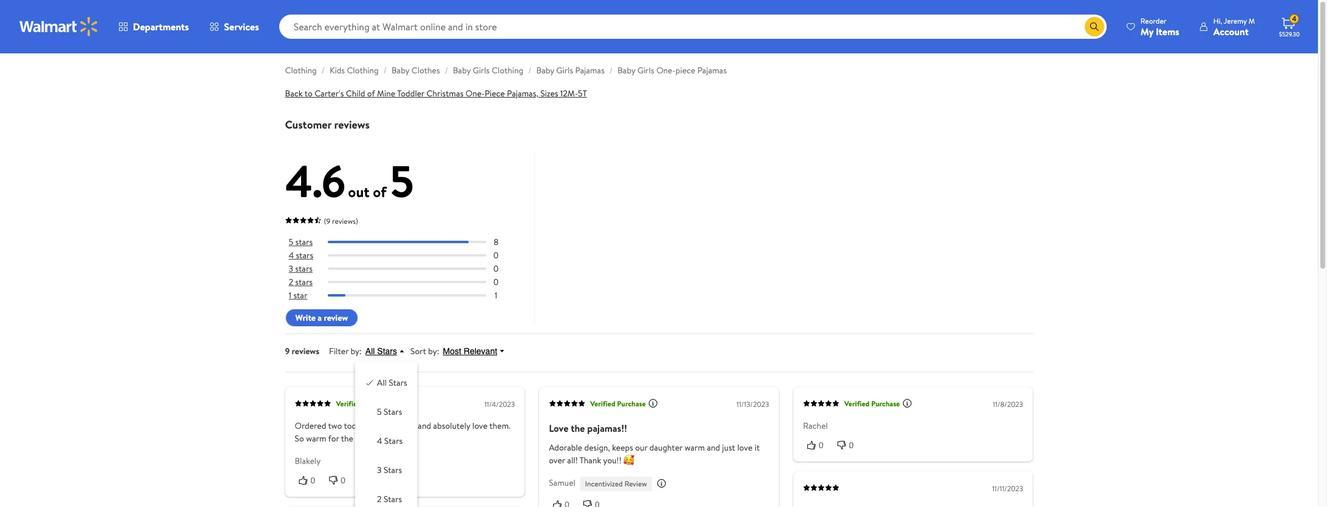 Task type: describe. For each thing, give the bounding box(es) containing it.
piece
[[485, 87, 505, 100]]

4 $529.30
[[1279, 13, 1300, 38]]

back
[[285, 87, 303, 100]]

4 stars
[[289, 250, 313, 262]]

stars right all stars radio
[[389, 377, 407, 389]]

thank
[[580, 455, 601, 467]]

incentivized review
[[585, 479, 647, 490]]

adorable
[[549, 442, 582, 454]]

adorable design, keeps our daughter warm and just love it over all! thank you!! 🥰
[[549, 442, 760, 467]]

progress bar for 3 stars
[[328, 268, 486, 270]]

stars down '4 stars'
[[384, 464, 402, 476]]

departments button
[[108, 12, 199, 41]]

verified purchase information image
[[648, 399, 658, 408]]

all inside option group
[[377, 377, 387, 389]]

carter's
[[315, 87, 344, 100]]

it
[[755, 442, 760, 454]]

write
[[295, 312, 316, 324]]

over
[[549, 455, 565, 467]]

0 vertical spatial of
[[367, 87, 375, 100]]

9
[[285, 346, 290, 358]]

warm inside the ordered two toddler girl pajamas and absolutely love them. so warm for the cold winter.
[[306, 433, 326, 445]]

blakely
[[295, 456, 321, 468]]

walmart image
[[19, 17, 98, 36]]

stars for 2 stars
[[295, 276, 313, 289]]

reviews)
[[332, 216, 358, 226]]

2 stars
[[377, 493, 402, 505]]

1 purchase from the left
[[363, 399, 392, 409]]

1 verified purchase from the left
[[336, 399, 392, 409]]

ordered two toddler girl pajamas and absolutely love them. so warm for the cold winter.
[[295, 420, 510, 445]]

search icon image
[[1090, 22, 1099, 32]]

my
[[1141, 25, 1153, 38]]

1 clothing from the left
[[285, 64, 317, 76]]

1 horizontal spatial the
[[571, 422, 585, 436]]

them.
[[489, 420, 510, 433]]

reorder
[[1141, 15, 1166, 26]]

design,
[[584, 442, 610, 454]]

mine
[[377, 87, 395, 100]]

love the pajamas!!
[[549, 422, 627, 436]]

clothing link
[[285, 64, 317, 76]]

4.6 out of 5
[[285, 151, 414, 211]]

by: for filter by:
[[351, 346, 362, 358]]

1 for 1
[[495, 290, 497, 302]]

12m-
[[560, 87, 578, 100]]

5 / from the left
[[609, 64, 613, 76]]

most
[[443, 347, 461, 357]]

purchase for 11/13/2023
[[617, 399, 646, 409]]

our
[[635, 442, 647, 454]]

incentivized review information image
[[657, 479, 666, 489]]

3 stars
[[377, 464, 402, 476]]

just
[[722, 442, 735, 454]]

reviews for 9 reviews
[[292, 346, 319, 358]]

0 vertical spatial one-
[[656, 64, 676, 76]]

4.6
[[285, 151, 346, 211]]

sort by:
[[410, 346, 439, 358]]

2 baby from the left
[[453, 64, 471, 76]]

ordered
[[295, 420, 326, 433]]

baby girls one-piece pajamas link
[[617, 64, 727, 76]]

so
[[295, 433, 304, 445]]

(9 reviews) link
[[285, 214, 358, 227]]

absolutely
[[433, 420, 470, 433]]

verified purchase for 11/13/2023
[[590, 399, 646, 409]]

(9 reviews)
[[324, 216, 358, 226]]

3 stars
[[289, 263, 313, 275]]

of inside 4.6 out of 5
[[373, 182, 387, 202]]

child
[[346, 87, 365, 100]]

and inside adorable design, keeps our daughter warm and just love it over all! thank you!! 🥰
[[707, 442, 720, 454]]

most relevant
[[443, 347, 497, 357]]

5 for 5 stars
[[377, 406, 382, 418]]

sizes
[[540, 87, 558, 100]]

hi, jeremy m account
[[1213, 15, 1255, 38]]

progress bar for 5 stars
[[328, 241, 486, 243]]

pajamas!!
[[587, 422, 627, 436]]

m
[[1249, 15, 1255, 26]]

8
[[494, 236, 498, 248]]

11/11/2023
[[992, 484, 1023, 494]]

services button
[[199, 12, 269, 41]]

verified for 11/13/2023
[[590, 399, 615, 409]]

option group containing all stars
[[365, 372, 407, 508]]

11/13/2023
[[737, 400, 769, 410]]

and inside the ordered two toddler girl pajamas and absolutely love them. so warm for the cold winter.
[[418, 420, 431, 433]]

verified purchase information image
[[902, 399, 912, 408]]

stars for 3 stars
[[295, 263, 313, 275]]

1 verified from the left
[[336, 399, 361, 409]]

reorder my items
[[1141, 15, 1179, 38]]

sort
[[410, 346, 426, 358]]

1 star
[[289, 290, 307, 302]]

back to carter's child of mine toddler christmas one-piece pajamas, sizes 12m-5t link
[[285, 87, 587, 100]]

1 pajamas from the left
[[575, 64, 605, 76]]

daughter
[[649, 442, 683, 454]]

4 for 4 $529.30
[[1292, 13, 1297, 24]]

5 stars
[[289, 236, 313, 248]]

(9
[[324, 216, 330, 226]]

9 reviews
[[285, 346, 319, 358]]

services
[[224, 20, 259, 33]]

winter.
[[373, 433, 398, 445]]

5t
[[578, 87, 587, 100]]

kids clothing link
[[330, 64, 379, 76]]

christmas
[[426, 87, 463, 100]]

jeremy
[[1224, 15, 1247, 26]]

pajamas
[[387, 420, 416, 433]]

toddler
[[397, 87, 424, 100]]

all!
[[567, 455, 578, 467]]

cold
[[355, 433, 371, 445]]

out
[[348, 182, 369, 202]]

kids
[[330, 64, 345, 76]]



Task type: vqa. For each thing, say whether or not it's contained in the screenshot.
12/7/2023
no



Task type: locate. For each thing, give the bounding box(es) containing it.
5 stars
[[377, 406, 402, 418]]

pajamas up 5t
[[575, 64, 605, 76]]

all right filter by:
[[365, 347, 375, 357]]

stars down 5 stars
[[296, 250, 313, 262]]

review
[[624, 479, 647, 490]]

2
[[289, 276, 293, 289], [377, 493, 382, 505]]

0 horizontal spatial purchase
[[363, 399, 392, 409]]

verified for 11/8/2023
[[844, 399, 870, 409]]

relevant
[[464, 347, 497, 357]]

1 vertical spatial 2
[[377, 493, 382, 505]]

all stars button
[[362, 346, 410, 357]]

a
[[318, 312, 322, 324]]

the right love
[[571, 422, 585, 436]]

2 clothing from the left
[[347, 64, 379, 76]]

verified purchase for 11/8/2023
[[844, 399, 900, 409]]

2 down 3 stars
[[377, 493, 382, 505]]

review
[[324, 312, 348, 324]]

1 progress bar from the top
[[328, 241, 486, 243]]

write a review
[[295, 312, 348, 324]]

1 horizontal spatial verified
[[590, 399, 615, 409]]

purchase
[[363, 399, 392, 409], [617, 399, 646, 409], [871, 399, 900, 409]]

0 horizontal spatial clothing
[[285, 64, 317, 76]]

2 horizontal spatial girls
[[637, 64, 654, 76]]

5 up 4 stars
[[289, 236, 293, 248]]

baby girls pajamas link
[[536, 64, 605, 76]]

baby right the baby girls pajamas link
[[617, 64, 635, 76]]

2 for 2 stars
[[289, 276, 293, 289]]

reviews right 9
[[292, 346, 319, 358]]

2 horizontal spatial 4
[[1292, 13, 1297, 24]]

/ left kids
[[322, 64, 325, 76]]

3
[[289, 263, 293, 275], [377, 464, 382, 476]]

0 horizontal spatial and
[[418, 420, 431, 433]]

purchase left verified purchase information icon
[[617, 399, 646, 409]]

clothes
[[411, 64, 440, 76]]

4 / from the left
[[528, 64, 531, 76]]

11/8/2023
[[993, 400, 1023, 410]]

2 girls from the left
[[556, 64, 573, 76]]

stars
[[295, 236, 313, 248], [296, 250, 313, 262], [295, 263, 313, 275], [295, 276, 313, 289]]

2 1 from the left
[[495, 290, 497, 302]]

11/4/2023
[[484, 400, 515, 410]]

4 up 3 stars
[[289, 250, 294, 262]]

5 for 5 stars
[[289, 236, 293, 248]]

stars for 5 stars
[[295, 236, 313, 248]]

all stars inside dropdown button
[[365, 347, 397, 357]]

4 for 4 stars
[[377, 435, 382, 447]]

filter
[[329, 346, 349, 358]]

2 vertical spatial 4
[[377, 435, 382, 447]]

clothing / kids clothing / baby clothes / baby girls clothing / baby girls pajamas / baby girls one-piece pajamas
[[285, 64, 727, 76]]

0 vertical spatial 2
[[289, 276, 293, 289]]

purchase up girl
[[363, 399, 392, 409]]

1 girls from the left
[[473, 64, 490, 76]]

0 vertical spatial all
[[365, 347, 375, 357]]

0 vertical spatial and
[[418, 420, 431, 433]]

verified purchase down all stars radio
[[336, 399, 392, 409]]

one- down baby girls clothing link
[[466, 87, 485, 100]]

2 vertical spatial 5
[[377, 406, 382, 418]]

1 left star
[[289, 290, 291, 302]]

stars down 3 stars
[[295, 276, 313, 289]]

$529.30
[[1279, 30, 1300, 38]]

/ right clothes
[[445, 64, 448, 76]]

account
[[1213, 25, 1249, 38]]

love left 'them.'
[[472, 420, 488, 433]]

0 vertical spatial reviews
[[334, 117, 370, 132]]

1 horizontal spatial 2
[[377, 493, 382, 505]]

pajamas
[[575, 64, 605, 76], [697, 64, 727, 76]]

rachel
[[803, 420, 828, 433]]

2 horizontal spatial verified purchase
[[844, 399, 900, 409]]

4 down girl
[[377, 435, 382, 447]]

filter by:
[[329, 346, 362, 358]]

1 by: from the left
[[351, 346, 362, 358]]

3 purchase from the left
[[871, 399, 900, 409]]

and right the pajamas at the bottom left
[[418, 420, 431, 433]]

0 vertical spatial 4
[[1292, 13, 1297, 24]]

3 baby from the left
[[536, 64, 554, 76]]

Walmart Site-Wide search field
[[279, 15, 1107, 39]]

0 horizontal spatial 3
[[289, 263, 293, 275]]

by: for sort by:
[[428, 346, 439, 358]]

2 for 2 stars
[[377, 493, 382, 505]]

purchase left verified purchase information image
[[871, 399, 900, 409]]

stars
[[377, 347, 397, 357], [389, 377, 407, 389], [384, 406, 402, 418], [384, 435, 403, 447], [384, 464, 402, 476], [384, 493, 402, 505]]

all stars up all stars radio
[[365, 347, 397, 357]]

by: right filter on the left bottom of the page
[[351, 346, 362, 358]]

1 vertical spatial 3
[[377, 464, 382, 476]]

4 up $529.30
[[1292, 13, 1297, 24]]

2 stars
[[289, 276, 313, 289]]

progress bar for 2 stars
[[328, 281, 486, 284]]

pajamas right piece on the right top of the page
[[697, 64, 727, 76]]

1 horizontal spatial and
[[707, 442, 720, 454]]

0 horizontal spatial the
[[341, 433, 353, 445]]

all inside dropdown button
[[365, 347, 375, 357]]

girls up 12m-
[[556, 64, 573, 76]]

/ up mine at the top left of the page
[[383, 64, 387, 76]]

1 horizontal spatial all
[[377, 377, 387, 389]]

/ up pajamas,
[[528, 64, 531, 76]]

clothing up child
[[347, 64, 379, 76]]

5 up girl
[[377, 406, 382, 418]]

two
[[328, 420, 342, 433]]

0 horizontal spatial all
[[365, 347, 375, 357]]

2 by: from the left
[[428, 346, 439, 358]]

of right out
[[373, 182, 387, 202]]

3 clothing from the left
[[492, 64, 523, 76]]

2 / from the left
[[383, 64, 387, 76]]

3 verified from the left
[[844, 399, 870, 409]]

2 horizontal spatial clothing
[[492, 64, 523, 76]]

departments
[[133, 20, 189, 33]]

All Stars radio
[[365, 377, 375, 386]]

5 right out
[[390, 151, 414, 211]]

0 horizontal spatial reviews
[[292, 346, 319, 358]]

to
[[305, 87, 313, 100]]

clothing up back
[[285, 64, 317, 76]]

1 vertical spatial and
[[707, 442, 720, 454]]

1 horizontal spatial by:
[[428, 346, 439, 358]]

stars up the pajamas at the bottom left
[[384, 406, 402, 418]]

the right the 'for'
[[341, 433, 353, 445]]

2 verified purchase from the left
[[590, 399, 646, 409]]

the inside the ordered two toddler girl pajamas and absolutely love them. so warm for the cold winter.
[[341, 433, 353, 445]]

1 horizontal spatial pajamas
[[697, 64, 727, 76]]

baby girls clothing link
[[453, 64, 523, 76]]

stars inside dropdown button
[[377, 347, 397, 357]]

0 horizontal spatial by:
[[351, 346, 362, 358]]

baby left clothes
[[392, 64, 409, 76]]

1 vertical spatial love
[[737, 442, 752, 454]]

1 horizontal spatial one-
[[656, 64, 676, 76]]

baby up the christmas
[[453, 64, 471, 76]]

1 vertical spatial all
[[377, 377, 387, 389]]

1 baby from the left
[[392, 64, 409, 76]]

you!!
[[603, 455, 621, 467]]

stars down the pajamas at the bottom left
[[384, 435, 403, 447]]

1 1 from the left
[[289, 290, 291, 302]]

love
[[549, 422, 568, 436]]

customer reviews
[[285, 117, 370, 132]]

2 horizontal spatial purchase
[[871, 399, 900, 409]]

0 horizontal spatial love
[[472, 420, 488, 433]]

0 horizontal spatial 2
[[289, 276, 293, 289]]

items
[[1156, 25, 1179, 38]]

1 for 1 star
[[289, 290, 291, 302]]

0 vertical spatial all stars
[[365, 347, 397, 357]]

hi,
[[1213, 15, 1222, 26]]

4 inside 4 $529.30
[[1292, 13, 1297, 24]]

all
[[365, 347, 375, 357], [377, 377, 387, 389]]

2 purchase from the left
[[617, 399, 646, 409]]

baby up sizes
[[536, 64, 554, 76]]

warm down 'ordered'
[[306, 433, 326, 445]]

4 inside option group
[[377, 435, 382, 447]]

stars for 4 stars
[[296, 250, 313, 262]]

1 vertical spatial 4
[[289, 250, 294, 262]]

stars down 4 stars
[[295, 263, 313, 275]]

0 horizontal spatial pajamas
[[575, 64, 605, 76]]

5 progress bar from the top
[[328, 295, 486, 297]]

one-
[[656, 64, 676, 76], [466, 87, 485, 100]]

girl
[[373, 420, 385, 433]]

girls left piece on the right top of the page
[[637, 64, 654, 76]]

1 horizontal spatial warm
[[685, 442, 705, 454]]

3 / from the left
[[445, 64, 448, 76]]

3 for 3 stars
[[377, 464, 382, 476]]

all right all stars radio
[[377, 377, 387, 389]]

🥰
[[624, 455, 634, 467]]

warm inside adorable design, keeps our daughter warm and just love it over all! thank you!! 🥰
[[685, 442, 705, 454]]

love left it
[[737, 442, 752, 454]]

1 down 8
[[495, 290, 497, 302]]

of
[[367, 87, 375, 100], [373, 182, 387, 202]]

progress bar for 4 stars
[[328, 254, 486, 257]]

1 horizontal spatial verified purchase
[[590, 399, 646, 409]]

by:
[[351, 346, 362, 358], [428, 346, 439, 358]]

verified left verified purchase information image
[[844, 399, 870, 409]]

0 vertical spatial love
[[472, 420, 488, 433]]

stars up 4 stars
[[295, 236, 313, 248]]

toddler
[[344, 420, 371, 433]]

2 horizontal spatial verified
[[844, 399, 870, 409]]

progress bar
[[328, 241, 486, 243], [328, 254, 486, 257], [328, 268, 486, 270], [328, 281, 486, 284], [328, 295, 486, 297]]

2 horizontal spatial 5
[[390, 151, 414, 211]]

4 for 4 stars
[[289, 250, 294, 262]]

clothing up piece
[[492, 64, 523, 76]]

warm right daughter
[[685, 442, 705, 454]]

verified
[[336, 399, 361, 409], [590, 399, 615, 409], [844, 399, 870, 409]]

piece
[[676, 64, 695, 76]]

1 horizontal spatial love
[[737, 442, 752, 454]]

and left just
[[707, 442, 720, 454]]

by: right sort
[[428, 346, 439, 358]]

incentivized
[[585, 479, 623, 490]]

1 horizontal spatial 4
[[377, 435, 382, 447]]

option group
[[365, 372, 407, 508]]

0 horizontal spatial 5
[[289, 236, 293, 248]]

all stars inside option group
[[377, 377, 407, 389]]

1 vertical spatial 5
[[289, 236, 293, 248]]

1 horizontal spatial reviews
[[334, 117, 370, 132]]

stars left sort
[[377, 347, 397, 357]]

clothing
[[285, 64, 317, 76], [347, 64, 379, 76], [492, 64, 523, 76]]

4 stars
[[377, 435, 403, 447]]

love inside adorable design, keeps our daughter warm and just love it over all! thank you!! 🥰
[[737, 442, 752, 454]]

girls up piece
[[473, 64, 490, 76]]

/
[[322, 64, 325, 76], [383, 64, 387, 76], [445, 64, 448, 76], [528, 64, 531, 76], [609, 64, 613, 76]]

0
[[493, 250, 499, 262], [493, 263, 499, 275], [493, 276, 499, 289], [819, 441, 824, 451], [849, 441, 854, 451], [311, 476, 315, 486], [341, 476, 345, 486]]

2 up 1 star
[[289, 276, 293, 289]]

2 pajamas from the left
[[697, 64, 727, 76]]

reviews
[[334, 117, 370, 132], [292, 346, 319, 358]]

1 vertical spatial reviews
[[292, 346, 319, 358]]

verified up toddler
[[336, 399, 361, 409]]

5 inside option group
[[377, 406, 382, 418]]

3 for 3 stars
[[289, 263, 293, 275]]

one- down walmart site-wide search box
[[656, 64, 676, 76]]

progress bar for 1 star
[[328, 295, 486, 297]]

3 girls from the left
[[637, 64, 654, 76]]

star
[[293, 290, 307, 302]]

0 horizontal spatial one-
[[466, 87, 485, 100]]

0 horizontal spatial verified purchase
[[336, 399, 392, 409]]

for
[[328, 433, 339, 445]]

and
[[418, 420, 431, 433], [707, 442, 720, 454]]

baby clothes link
[[392, 64, 440, 76]]

0 horizontal spatial 1
[[289, 290, 291, 302]]

verified purchase up pajamas!!
[[590, 399, 646, 409]]

1 vertical spatial one-
[[466, 87, 485, 100]]

verified purchase
[[336, 399, 392, 409], [590, 399, 646, 409], [844, 399, 900, 409]]

1 horizontal spatial clothing
[[347, 64, 379, 76]]

pajamas,
[[507, 87, 538, 100]]

1 horizontal spatial 5
[[377, 406, 382, 418]]

4 progress bar from the top
[[328, 281, 486, 284]]

verified purchase left verified purchase information image
[[844, 399, 900, 409]]

3 progress bar from the top
[[328, 268, 486, 270]]

stars down 3 stars
[[384, 493, 402, 505]]

0 horizontal spatial warm
[[306, 433, 326, 445]]

1 vertical spatial of
[[373, 182, 387, 202]]

/ right the baby girls pajamas link
[[609, 64, 613, 76]]

0 horizontal spatial girls
[[473, 64, 490, 76]]

1 horizontal spatial 3
[[377, 464, 382, 476]]

2 inside option group
[[377, 493, 382, 505]]

0 horizontal spatial 4
[[289, 250, 294, 262]]

verified up pajamas!!
[[590, 399, 615, 409]]

reviews down child
[[334, 117, 370, 132]]

4 baby from the left
[[617, 64, 635, 76]]

0 horizontal spatial verified
[[336, 399, 361, 409]]

reviews for customer reviews
[[334, 117, 370, 132]]

of left mine at the top left of the page
[[367, 87, 375, 100]]

1 / from the left
[[322, 64, 325, 76]]

2 verified from the left
[[590, 399, 615, 409]]

1 vertical spatial all stars
[[377, 377, 407, 389]]

3 verified purchase from the left
[[844, 399, 900, 409]]

keeps
[[612, 442, 633, 454]]

Search search field
[[279, 15, 1107, 39]]

1 horizontal spatial 1
[[495, 290, 497, 302]]

0 vertical spatial 5
[[390, 151, 414, 211]]

love inside the ordered two toddler girl pajamas and absolutely love them. so warm for the cold winter.
[[472, 420, 488, 433]]

customer
[[285, 117, 332, 132]]

samuel
[[549, 477, 575, 490]]

most relevant button
[[439, 346, 511, 357]]

0 vertical spatial 3
[[289, 263, 293, 275]]

1 horizontal spatial girls
[[556, 64, 573, 76]]

2 progress bar from the top
[[328, 254, 486, 257]]

purchase for 11/8/2023
[[871, 399, 900, 409]]

all stars right all stars radio
[[377, 377, 407, 389]]

1 horizontal spatial purchase
[[617, 399, 646, 409]]



